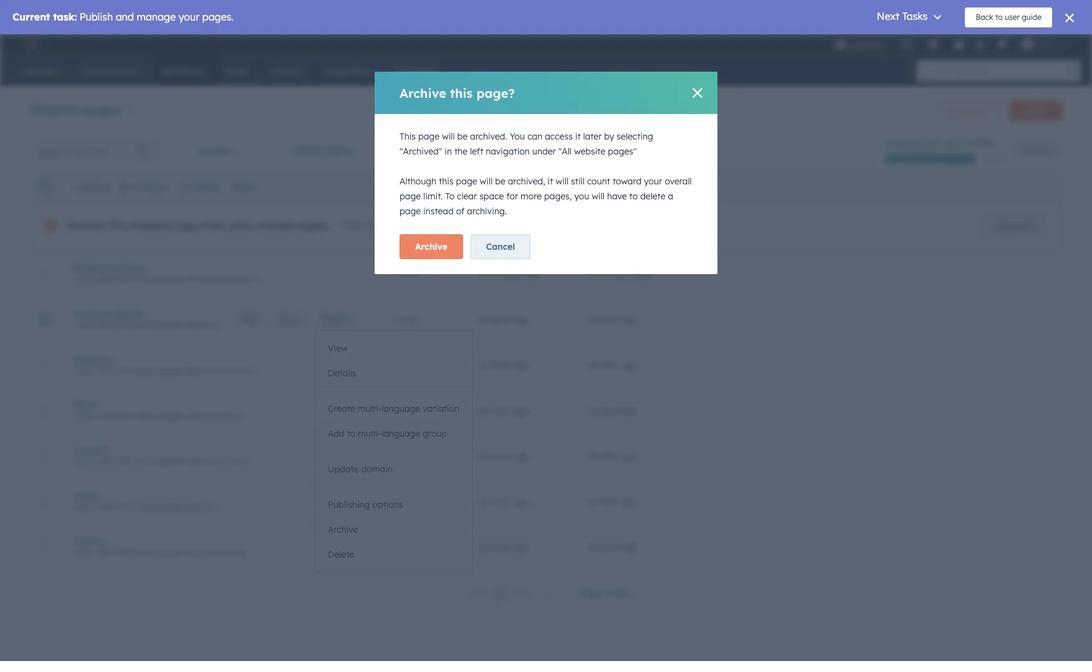 Task type: locate. For each thing, give the bounding box(es) containing it.
0 vertical spatial this
[[450, 85, 473, 101]]

upgrade link
[[980, 213, 1049, 238]]

overall
[[665, 176, 692, 187]]

43917789.hubspotpagebuilder.com/products-
[[97, 275, 257, 284], [97, 321, 257, 330]]

1 vertical spatial delete
[[328, 549, 354, 561]]

0 horizontal spatial 1
[[74, 182, 77, 192]]

(clone)
[[115, 263, 146, 274], [115, 309, 146, 320]]

1 vertical spatial be
[[495, 176, 506, 187]]

details button
[[316, 361, 472, 386]]

more up 'view'
[[323, 315, 341, 324]]

pages,
[[544, 191, 572, 202]]

calling icon image
[[902, 39, 913, 51]]

0 vertical spatial 43917789.hubspotpagebuilder.com/products-
[[97, 275, 257, 284]]

be up "filters"
[[457, 131, 468, 142]]

archive down features
[[415, 241, 448, 253]]

1 selected
[[74, 182, 110, 192]]

publishing options button
[[316, 493, 472, 518]]

1 horizontal spatial 1
[[257, 275, 260, 284]]

1 vertical spatial delete button
[[316, 543, 472, 567]]

1 minutes from the left
[[490, 269, 523, 280]]

archive button up hubspot
[[120, 181, 166, 192]]

setup
[[944, 138, 973, 149]]

0 vertical spatial website
[[574, 146, 606, 157]]

archive up this
[[400, 85, 446, 101]]

draft up add to multi-language group button
[[400, 406, 418, 415]]

domain
[[361, 464, 393, 475]]

archive button down options
[[316, 518, 472, 543]]

0 horizontal spatial create
[[328, 403, 355, 415]]

publish
[[292, 145, 324, 157]]

0 vertical spatial create
[[1021, 105, 1045, 115]]

the right remove
[[110, 220, 126, 232]]

upgrade image
[[835, 40, 847, 51]]

archive button
[[120, 181, 166, 192], [400, 234, 463, 259], [316, 518, 472, 543]]

0 vertical spatial the
[[455, 146, 468, 157]]

25
[[577, 587, 587, 599]]

1 left selected
[[74, 182, 77, 192]]

about music-43917789.hubspotpagebuilder.com/about
[[74, 400, 243, 421]]

1 vertical spatial create
[[328, 403, 355, 415]]

this inside although this page will be archived, it will still count toward your overall page limit. to clear space for more pages, you will have to delete a page instead of archiving.
[[439, 176, 454, 187]]

a
[[668, 191, 674, 202]]

0 vertical spatial 1
[[74, 182, 77, 192]]

0 horizontal spatial it
[[548, 176, 553, 187]]

pages
[[83, 102, 121, 118]]

2 products (clone) link from the top
[[74, 309, 227, 320]]

access
[[545, 131, 573, 142]]

0 horizontal spatial be
[[457, 131, 468, 142]]

page right per
[[607, 587, 630, 599]]

1 vertical spatial multi-
[[358, 428, 382, 440]]

settings image
[[975, 40, 986, 51]]

will inside this page will be archived. you can access it later by selecting "archived" in the left navigation under "all website pages"
[[442, 131, 455, 142]]

1 horizontal spatial website
[[574, 146, 606, 157]]

add to multi-language group button
[[316, 422, 472, 446]]

about
[[74, 400, 100, 411]]

0 horizontal spatial 16
[[479, 269, 488, 280]]

9
[[975, 138, 980, 149]]

next button
[[507, 586, 559, 602]]

1 vertical spatial products
[[74, 309, 112, 320]]

prev
[[470, 588, 490, 599]]

1 horizontal spatial the
[[455, 146, 468, 157]]

more left in
[[418, 145, 440, 157]]

language down create multi-language variation button
[[382, 428, 420, 440]]

left
[[470, 146, 484, 157]]

more inside website pages banner
[[948, 105, 966, 115]]

will down "count"
[[592, 191, 605, 202]]

0 vertical spatial multi-
[[358, 403, 382, 415]]

for
[[507, 191, 518, 202]]

an hour ago
[[479, 314, 529, 326], [588, 314, 638, 326], [479, 360, 529, 371], [588, 360, 638, 371], [479, 405, 529, 417], [588, 405, 638, 417], [479, 451, 529, 462], [588, 451, 638, 462], [479, 496, 529, 508], [588, 496, 638, 508], [479, 542, 529, 553], [588, 542, 638, 553]]

0 vertical spatial archive button
[[120, 181, 166, 192]]

greg robinson image
[[1022, 39, 1033, 50]]

1 vertical spatial this
[[439, 176, 454, 187]]

43917789.hubspotpagebuilder.com/pricing
[[97, 548, 247, 557]]

(clone) for products (clone) music-43917789.hubspotpagebuilder.com/products-1
[[115, 263, 146, 274]]

1 horizontal spatial delete button
[[316, 543, 472, 567]]

delete button down publishing options button
[[316, 543, 472, 567]]

website pages button
[[30, 101, 133, 119]]

more
[[948, 105, 966, 115], [418, 145, 440, 157], [232, 181, 254, 192], [323, 315, 341, 324]]

will up in
[[442, 131, 455, 142]]

still
[[571, 176, 585, 187]]

draft for home
[[400, 497, 418, 506]]

3 products from the top
[[74, 354, 112, 365]]

products (clone) link down from
[[74, 263, 355, 274]]

0 vertical spatial language
[[382, 403, 420, 415]]

next
[[512, 588, 532, 599]]

0 horizontal spatial upgrade
[[849, 41, 884, 51]]

2 music- from the top
[[74, 321, 97, 330]]

edit button
[[234, 312, 264, 328]]

your inside although this page will be archived, it will still count toward your overall page limit. to clear space for more pages, you will have to delete a page instead of archiving.
[[644, 176, 663, 187]]

0 vertical spatial your
[[644, 176, 663, 187]]

0 horizontal spatial 16 minutes ago
[[479, 269, 542, 280]]

music- inside products music-43917789.hubspotpagebuilder.com/products
[[74, 366, 97, 375]]

be inside this page will be archived. you can access it later by selecting "archived" in the left navigation under "all website pages"
[[457, 131, 468, 142]]

1 horizontal spatial be
[[495, 176, 506, 187]]

43917789.hubspotpagebuilder.com/products- up products (clone) music-43917789.hubspotpagebuilder.com/products-0
[[97, 275, 257, 284]]

it
[[575, 131, 581, 142], [548, 176, 553, 187]]

add
[[328, 428, 345, 440]]

products (clone) link for products (clone) music-43917789.hubspotpagebuilder.com/products-1
[[74, 263, 355, 274]]

ago
[[525, 269, 542, 280], [635, 269, 651, 280], [513, 314, 529, 326], [622, 314, 638, 326], [513, 360, 529, 371], [622, 360, 638, 371], [513, 405, 529, 417], [622, 405, 638, 417], [513, 451, 529, 462], [622, 451, 638, 462], [513, 496, 529, 508], [622, 496, 638, 508], [513, 542, 529, 553], [622, 542, 638, 553]]

0 horizontal spatial delete button
[[178, 181, 219, 192]]

1 vertical spatial close image
[[999, 154, 1007, 162]]

2 products from the top
[[74, 309, 112, 320]]

2 43917789.hubspotpagebuilder.com/products- from the top
[[97, 321, 257, 330]]

0 horizontal spatial to
[[347, 428, 355, 440]]

page inside popup button
[[607, 587, 630, 599]]

publish status cell
[[370, 434, 464, 479]]

an
[[479, 314, 489, 326], [588, 314, 598, 326], [479, 360, 489, 371], [588, 360, 598, 371], [479, 405, 489, 417], [588, 405, 598, 417], [479, 451, 489, 462], [588, 451, 598, 462], [479, 496, 489, 508], [588, 496, 598, 508], [479, 542, 489, 553], [588, 542, 598, 553]]

products inside products (clone) music-43917789.hubspotpagebuilder.com/products-1
[[74, 263, 112, 274]]

more down domain popup button
[[232, 181, 254, 192]]

multi- right add
[[358, 428, 382, 440]]

0 vertical spatial close image
[[693, 88, 703, 98]]

products (clone) music-43917789.hubspotpagebuilder.com/products-1
[[74, 263, 260, 284]]

0 vertical spatial products
[[74, 263, 112, 274]]

3 draft from the top
[[400, 406, 418, 415]]

1 vertical spatial (clone)
[[115, 309, 146, 320]]

this
[[400, 131, 416, 142]]

1 horizontal spatial your
[[644, 176, 663, 187]]

create up add
[[328, 403, 355, 415]]

more left the 'tools' in the top of the page
[[948, 105, 966, 115]]

products music-43917789.hubspotpagebuilder.com/products
[[74, 354, 254, 375]]

hubspot image
[[22, 37, 37, 52]]

1 vertical spatial website
[[256, 220, 294, 232]]

1 inside products (clone) music-43917789.hubspotpagebuilder.com/products-1
[[257, 275, 260, 284]]

1 (clone) from the top
[[115, 263, 146, 274]]

language up add to multi-language group button
[[382, 403, 420, 415]]

2 16 minutes ago from the left
[[588, 269, 651, 280]]

be up "space"
[[495, 176, 506, 187]]

1 inside 1 button
[[498, 588, 503, 599]]

music- inside about music-43917789.hubspotpagebuilder.com/about
[[74, 412, 97, 421]]

language
[[382, 403, 420, 415], [382, 428, 420, 440]]

products
[[74, 263, 112, 274], [74, 309, 112, 320], [74, 354, 112, 365]]

cancel
[[486, 241, 515, 253]]

website left pages.
[[256, 220, 294, 232]]

2 vertical spatial 1
[[498, 588, 503, 599]]

0 vertical spatial be
[[457, 131, 468, 142]]

(clone) down hubspot
[[115, 263, 146, 274]]

43917789.hubspotpagebuilder.com/products- up products music-43917789.hubspotpagebuilder.com/products
[[97, 321, 257, 330]]

draft
[[400, 269, 418, 279], [400, 315, 418, 324], [400, 406, 418, 415], [400, 497, 418, 506]]

finish cms setup progress bar
[[886, 154, 975, 164]]

(clone) inside products (clone) music-43917789.hubspotpagebuilder.com/products-1
[[115, 263, 146, 274]]

6 music- from the top
[[74, 503, 97, 512]]

0 horizontal spatial close image
[[693, 88, 703, 98]]

have
[[607, 191, 627, 202]]

1 horizontal spatial create
[[1021, 105, 1045, 115]]

7 music- from the top
[[74, 548, 97, 557]]

page up "archived"
[[418, 131, 440, 142]]

0 vertical spatial it
[[575, 131, 581, 142]]

close image
[[693, 88, 703, 98], [999, 154, 1007, 162]]

contact music-43917789.hubspotpagebuilder.com/contact
[[74, 445, 249, 466]]

1 draft from the top
[[400, 269, 418, 279]]

notifications image
[[996, 40, 1007, 51]]

delete button up the remove the hubspot logo from your website pages.
[[178, 181, 219, 192]]

1 products from the top
[[74, 263, 112, 274]]

music- inside the contact music-43917789.hubspotpagebuilder.com/contact
[[74, 457, 97, 466]]

0 horizontal spatial delete
[[191, 181, 219, 192]]

create for create
[[1021, 105, 1045, 115]]

0 vertical spatial to
[[630, 191, 638, 202]]

music-
[[74, 275, 97, 284], [74, 321, 97, 330], [74, 366, 97, 375], [74, 412, 97, 421], [74, 457, 97, 466], [74, 503, 97, 512], [74, 548, 97, 557]]

3 music- from the top
[[74, 366, 97, 375]]

music- inside home music-43917789.hubspotpagebuilder.com
[[74, 503, 97, 512]]

1 horizontal spatial 16 minutes ago
[[588, 269, 651, 280]]

1 43917789.hubspotpagebuilder.com/products- from the top
[[97, 275, 257, 284]]

edit
[[242, 315, 256, 324]]

website pages banner
[[30, 97, 1063, 125]]

0 horizontal spatial your
[[229, 220, 253, 232]]

1 products (clone) link from the top
[[74, 263, 355, 274]]

delete down domain in the left of the page
[[191, 181, 219, 192]]

products (clone) link down products (clone) music-43917789.hubspotpagebuilder.com/products-1
[[74, 309, 227, 320]]

archive this page? dialog
[[375, 72, 718, 274]]

draft for about
[[400, 406, 418, 415]]

archive button for cancel button
[[400, 234, 463, 259]]

1 up "edit" 'button'
[[257, 275, 260, 284]]

0 horizontal spatial minutes
[[490, 269, 523, 280]]

this up to at left top
[[439, 176, 454, 187]]

filters
[[443, 145, 468, 157]]

your right from
[[229, 220, 253, 232]]

the right in
[[455, 146, 468, 157]]

with
[[446, 220, 464, 231]]

1 horizontal spatial delete
[[328, 549, 354, 561]]

1 vertical spatial archive button
[[400, 234, 463, 259]]

0 vertical spatial (clone)
[[115, 263, 146, 274]]

1 for 1 selected
[[74, 182, 77, 192]]

delete inside button
[[328, 549, 354, 561]]

page
[[418, 131, 440, 142], [456, 176, 477, 187], [400, 191, 421, 202], [400, 206, 421, 217], [607, 587, 630, 599]]

contact link
[[74, 445, 355, 456]]

to down toward
[[630, 191, 638, 202]]

products inside products music-43917789.hubspotpagebuilder.com/products
[[74, 354, 112, 365]]

43917789.hubspotpagebuilder.com/products- inside products (clone) music-43917789.hubspotpagebuilder.com/products-0
[[97, 321, 257, 330]]

(clone) inside products (clone) music-43917789.hubspotpagebuilder.com/products-0
[[115, 309, 146, 320]]

draft down unlock premium features with
[[400, 269, 418, 279]]

43917789.hubspotpagebuilder.com/products
[[97, 366, 254, 375]]

1 horizontal spatial to
[[630, 191, 638, 202]]

0 vertical spatial products (clone) link
[[74, 263, 355, 274]]

it up pages,
[[548, 176, 553, 187]]

draft for products (clone)
[[400, 269, 418, 279]]

2 16 from the left
[[588, 269, 597, 280]]

remove
[[66, 220, 106, 232]]

music- for home
[[74, 503, 97, 512]]

4 draft from the top
[[400, 497, 418, 506]]

1 vertical spatial the
[[110, 220, 126, 232]]

the
[[455, 146, 468, 157], [110, 220, 126, 232]]

2 vertical spatial products
[[74, 354, 112, 365]]

multi- up add to multi-language group
[[358, 403, 382, 415]]

create inside "popup button"
[[1021, 105, 1045, 115]]

draft up the view button
[[400, 315, 418, 324]]

1 right prev
[[498, 588, 503, 599]]

43917789.hubspotpagebuilder.com/products- inside products (clone) music-43917789.hubspotpagebuilder.com/products-1
[[97, 275, 257, 284]]

1 vertical spatial language
[[382, 428, 420, 440]]

create up actions
[[1021, 105, 1045, 115]]

domain button
[[190, 138, 250, 163]]

4 music- from the top
[[74, 412, 97, 421]]

to
[[446, 191, 455, 202]]

1 music- from the top
[[74, 275, 97, 284]]

from
[[202, 220, 226, 232]]

to right add
[[347, 428, 355, 440]]

page?
[[477, 85, 515, 101]]

it left later
[[575, 131, 581, 142]]

will
[[442, 131, 455, 142], [480, 176, 493, 187], [556, 176, 569, 187], [592, 191, 605, 202]]

in
[[445, 146, 452, 157]]

1 button
[[494, 586, 507, 602]]

1 vertical spatial upgrade
[[996, 220, 1033, 231]]

menu
[[827, 34, 1078, 54]]

your up delete
[[644, 176, 663, 187]]

delete down publishing
[[328, 549, 354, 561]]

1 vertical spatial 1
[[257, 275, 260, 284]]

music- for products
[[74, 366, 97, 375]]

1 horizontal spatial close image
[[999, 154, 1007, 162]]

clone
[[280, 315, 300, 324]]

5 music- from the top
[[74, 457, 97, 466]]

1 horizontal spatial 16
[[588, 269, 597, 280]]

clone button
[[272, 312, 308, 328]]

1 horizontal spatial minutes
[[599, 269, 632, 280]]

1 vertical spatial 43917789.hubspotpagebuilder.com/products-
[[97, 321, 257, 330]]

page up the clear
[[456, 176, 477, 187]]

your
[[644, 176, 663, 187], [229, 220, 253, 232]]

0 horizontal spatial the
[[110, 220, 126, 232]]

1
[[74, 182, 77, 192], [257, 275, 260, 284], [498, 588, 503, 599]]

you
[[574, 191, 590, 202]]

archive button down features
[[400, 234, 463, 259]]

create inside button
[[328, 403, 355, 415]]

1 vertical spatial it
[[548, 176, 553, 187]]

2 (clone) from the top
[[115, 309, 146, 320]]

(clone) down products (clone) music-43917789.hubspotpagebuilder.com/products-1
[[115, 309, 146, 320]]

marketplaces image
[[928, 40, 939, 51]]

website down later
[[574, 146, 606, 157]]

website inside this page will be archived. you can access it later by selecting "archived" in the left navigation under "all website pages"
[[574, 146, 606, 157]]

home music-43917789.hubspotpagebuilder.com
[[74, 491, 218, 512]]

menu item
[[893, 34, 895, 54]]

music- inside the pricing music-43917789.hubspotpagebuilder.com/pricing
[[74, 548, 97, 557]]

archiving.
[[467, 206, 507, 217]]

limit.
[[423, 191, 443, 202]]

1 vertical spatial to
[[347, 428, 355, 440]]

create
[[1021, 105, 1045, 115], [328, 403, 355, 415]]

products link
[[74, 354, 355, 365]]

43917789.hubspotpagebuilder.com/products- for products (clone) music-43917789.hubspotpagebuilder.com/products-0
[[97, 321, 257, 330]]

this for although
[[439, 176, 454, 187]]

archive button for the leftmost the delete button
[[120, 181, 166, 192]]

draft down update domain "button"
[[400, 497, 418, 506]]

this left page?
[[450, 85, 473, 101]]

2 horizontal spatial 1
[[498, 588, 503, 599]]

0
[[257, 321, 262, 330]]

1 horizontal spatial it
[[575, 131, 581, 142]]

0 vertical spatial delete button
[[178, 181, 219, 192]]

Search HubSpot search field
[[917, 60, 1070, 82]]

1 vertical spatial products (clone) link
[[74, 309, 227, 320]]

hour
[[492, 314, 510, 326], [601, 314, 620, 326], [492, 360, 510, 371], [601, 360, 620, 371], [492, 405, 510, 417], [601, 405, 620, 417], [492, 451, 510, 462], [601, 451, 620, 462], [492, 496, 510, 508], [601, 496, 620, 508], [492, 542, 510, 553], [601, 542, 620, 553]]

page up unlock premium features with
[[400, 206, 421, 217]]



Task type: describe. For each thing, give the bounding box(es) containing it.
25 per page
[[577, 587, 630, 599]]

more inside dropdown button
[[323, 315, 341, 324]]

will up "space"
[[480, 176, 493, 187]]

43917789.hubspotpagebuilder.com/products- for products (clone) music-43917789.hubspotpagebuilder.com/products-1
[[97, 275, 257, 284]]

pricing music-43917789.hubspotpagebuilder.com/pricing
[[74, 536, 247, 557]]

navigation
[[486, 146, 530, 157]]

music- inside products (clone) music-43917789.hubspotpagebuilder.com/products-1
[[74, 275, 97, 284]]

hubspot
[[129, 220, 173, 232]]

menu containing music
[[827, 34, 1078, 54]]

close image inside archive this page? dialog
[[693, 88, 703, 98]]

pricing
[[74, 536, 104, 548]]

logo
[[176, 220, 198, 232]]

calling icon button
[[897, 36, 918, 52]]

of
[[456, 206, 465, 217]]

1 horizontal spatial upgrade
[[996, 220, 1033, 231]]

Search content search field
[[30, 138, 158, 163]]

about link
[[74, 400, 355, 411]]

more tools button
[[937, 100, 1003, 120]]

more tools
[[948, 105, 985, 115]]

1 vertical spatial your
[[229, 220, 253, 232]]

0 horizontal spatial website
[[256, 220, 294, 232]]

add to multi-language group
[[328, 428, 447, 440]]

2 language from the top
[[382, 428, 420, 440]]

archive up hubspot
[[133, 181, 166, 192]]

it inside this page will be archived. you can access it later by selecting "archived" in the left navigation under "all website pages"
[[575, 131, 581, 142]]

pages"
[[608, 146, 637, 157]]

per
[[590, 587, 605, 599]]

search button
[[1060, 60, 1081, 82]]

archived,
[[508, 176, 545, 187]]

settings link
[[973, 38, 988, 51]]

page inside this page will be archived. you can access it later by selecting "archived" in the left navigation under "all website pages"
[[418, 131, 440, 142]]

11
[[985, 138, 994, 149]]

/
[[980, 138, 985, 149]]

pricing link
[[74, 536, 355, 548]]

home
[[74, 491, 99, 502]]

cms
[[922, 138, 941, 149]]

music
[[1036, 39, 1058, 49]]

page down although
[[400, 191, 421, 202]]

music- inside products (clone) music-43917789.hubspotpagebuilder.com/products-0
[[74, 321, 97, 330]]

archive down publishing
[[328, 524, 358, 536]]

you
[[510, 131, 525, 142]]

group
[[423, 428, 447, 440]]

0 vertical spatial upgrade
[[849, 41, 884, 51]]

tools
[[968, 105, 985, 115]]

2 minutes from the left
[[599, 269, 632, 280]]

contact
[[74, 445, 108, 456]]

unlock premium features with
[[341, 220, 464, 231]]

features
[[410, 220, 444, 231]]

be inside although this page will be archived, it will still count toward your overall page limit. to clear space for more pages, you will have to delete a page instead of archiving.
[[495, 176, 506, 187]]

music- for about
[[74, 412, 97, 421]]

1 multi- from the top
[[358, 403, 382, 415]]

premium
[[371, 220, 408, 231]]

more
[[521, 191, 542, 202]]

more button
[[232, 180, 262, 194]]

this for archive
[[450, 85, 473, 101]]

hubspot link
[[15, 37, 47, 52]]

products for 16 minutes ago
[[74, 263, 112, 274]]

clear
[[457, 191, 477, 202]]

publish status button
[[284, 138, 370, 163]]

selected
[[80, 182, 110, 192]]

2 draft from the top
[[400, 315, 418, 324]]

create button
[[1010, 100, 1063, 120]]

publish status
[[292, 145, 353, 157]]

music- for contact
[[74, 457, 97, 466]]

marketplaces button
[[920, 34, 947, 54]]

it inside although this page will be archived, it will still count toward your overall page limit. to clear space for more pages, you will have to delete a page instead of archiving.
[[548, 176, 553, 187]]

finish cms setup button
[[886, 138, 973, 149]]

help image
[[954, 40, 965, 51]]

2 vertical spatial archive button
[[316, 518, 472, 543]]

1 language from the top
[[382, 403, 420, 415]]

archived.
[[470, 131, 507, 142]]

finish cms setup 9 / 11
[[886, 138, 994, 149]]

products inside products (clone) music-43917789.hubspotpagebuilder.com/products-0
[[74, 309, 112, 320]]

status
[[327, 145, 353, 157]]

to inside although this page will be archived, it will still count toward your overall page limit. to clear space for more pages, you will have to delete a page instead of archiving.
[[630, 191, 638, 202]]

update domain
[[328, 464, 393, 475]]

create for create multi-language variation
[[328, 403, 355, 415]]

0 vertical spatial delete
[[191, 181, 219, 192]]

selecting
[[617, 131, 653, 142]]

more filters
[[418, 145, 468, 157]]

instead
[[423, 206, 454, 217]]

update domain button
[[316, 457, 472, 482]]

"all
[[559, 146, 572, 157]]

help button
[[949, 34, 970, 54]]

will up pages,
[[556, 176, 569, 187]]

notifications button
[[991, 34, 1012, 54]]

under
[[532, 146, 556, 157]]

more inside "button"
[[418, 145, 440, 157]]

products for an hour ago
[[74, 354, 112, 365]]

actions button
[[1014, 143, 1063, 159]]

2 multi- from the top
[[358, 428, 382, 440]]

cancel button
[[471, 234, 531, 259]]

count
[[587, 176, 610, 187]]

43917789.hubspotpagebuilder.com
[[97, 503, 218, 512]]

1 for 1
[[498, 588, 503, 599]]

music button
[[1014, 34, 1076, 54]]

the inside this page will be archived. you can access it later by selecting "archived" in the left navigation under "all website pages"
[[455, 146, 468, 157]]

website
[[30, 102, 80, 118]]

view button
[[316, 336, 472, 361]]

more button
[[315, 312, 355, 328]]

this page will be archived. you can access it later by selecting "archived" in the left navigation under "all website pages"
[[400, 131, 653, 157]]

later
[[583, 131, 602, 142]]

although
[[400, 176, 437, 187]]

pagination navigation
[[446, 586, 559, 602]]

archive this page?
[[400, 85, 515, 101]]

options
[[373, 499, 403, 511]]

by
[[604, 131, 614, 142]]

update
[[328, 464, 359, 475]]

products (clone) link for products (clone) music-43917789.hubspotpagebuilder.com/products-0
[[74, 309, 227, 320]]

website pages
[[30, 102, 121, 118]]

(clone) for products (clone) music-43917789.hubspotpagebuilder.com/products-0
[[115, 309, 146, 320]]

variation
[[423, 403, 460, 415]]

create multi-language variation
[[328, 403, 460, 415]]

1 16 from the left
[[479, 269, 488, 280]]

products (clone) music-43917789.hubspotpagebuilder.com/products-0
[[74, 309, 262, 330]]

delete
[[641, 191, 666, 202]]

toward
[[613, 176, 642, 187]]

to inside add to multi-language group button
[[347, 428, 355, 440]]

music- for pricing
[[74, 548, 97, 557]]

1 16 minutes ago from the left
[[479, 269, 542, 280]]

search image
[[1066, 67, 1075, 75]]

remove the hubspot logo from your website pages.
[[66, 220, 331, 232]]



Task type: vqa. For each thing, say whether or not it's contained in the screenshot.
Meeting ICON
no



